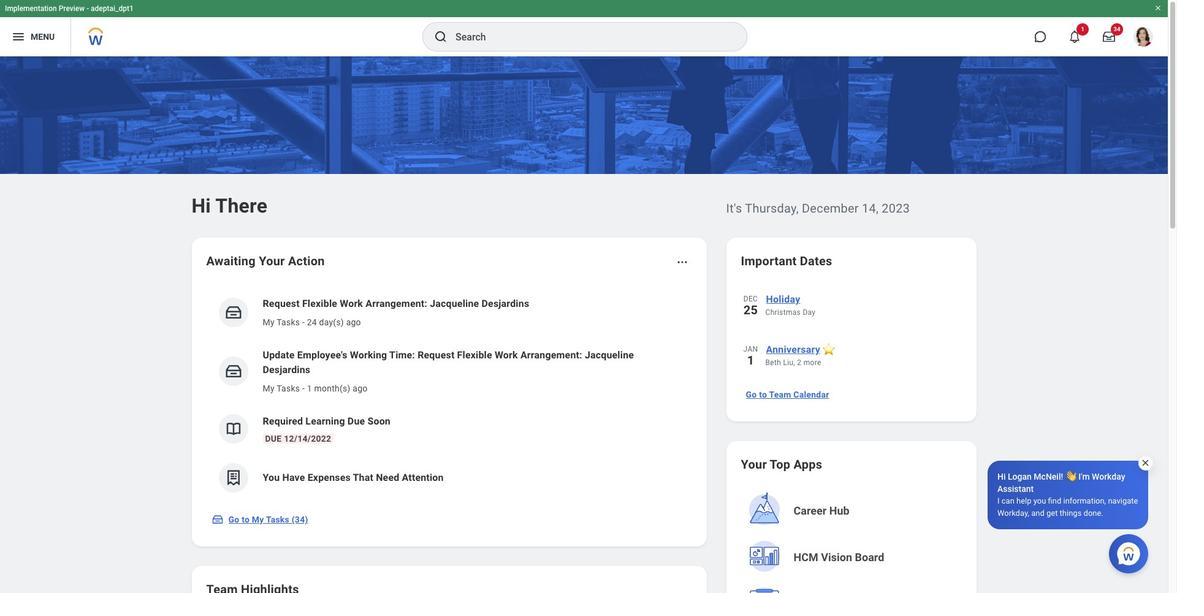 Task type: describe. For each thing, give the bounding box(es) containing it.
holiday button
[[765, 292, 962, 308]]

christmas
[[765, 308, 801, 317]]

tasks for 1
[[277, 384, 300, 394]]

jan 1
[[743, 345, 758, 368]]

dates
[[800, 254, 832, 269]]

you
[[1034, 497, 1046, 506]]

you have expenses that need attention
[[263, 472, 444, 484]]

0 horizontal spatial due
[[265, 434, 282, 444]]

dashboard expenses image
[[224, 469, 242, 487]]

0 vertical spatial flexible
[[302, 298, 337, 310]]

my tasks - 1 month(s) ago
[[263, 384, 368, 394]]

team
[[769, 390, 791, 400]]

dec 25
[[744, 295, 758, 318]]

my for my tasks - 24 day(s) ago
[[263, 318, 275, 327]]

update
[[263, 349, 295, 361]]

vision
[[821, 551, 852, 564]]

there
[[215, 194, 267, 218]]

time:
[[389, 349, 415, 361]]

you have expenses that need attention button
[[206, 454, 692, 503]]

14,
[[862, 201, 879, 216]]

inbox large image
[[1103, 31, 1115, 43]]

(34)
[[292, 515, 308, 525]]

work inside update employee's working time: request flexible work arrangement: jacqueline desjardins
[[495, 349, 518, 361]]

x image
[[1141, 459, 1150, 468]]

due 12/14/2022
[[265, 434, 331, 444]]

0 vertical spatial your
[[259, 254, 285, 269]]

learning
[[306, 416, 345, 427]]

inbox image inside go to my tasks (34) button
[[211, 514, 223, 526]]

soon
[[368, 416, 391, 427]]

implementation preview -   adeptai_dpt1
[[5, 4, 134, 13]]

hi for hi logan mcneil! 👋 i'm workday assistant i can help you find information, navigate workday, and get things done.
[[998, 472, 1006, 482]]

thursday,
[[745, 201, 799, 216]]

workday
[[1092, 472, 1125, 482]]

awaiting
[[206, 254, 256, 269]]

anniversary
[[766, 344, 820, 356]]

related actions image
[[676, 256, 688, 269]]

0 vertical spatial request
[[263, 298, 300, 310]]

hi for hi there
[[192, 194, 211, 218]]

- for 24
[[302, 318, 305, 327]]

important
[[741, 254, 797, 269]]

awaiting your action
[[206, 254, 325, 269]]

ago for my tasks - 1 month(s) ago
[[353, 384, 368, 394]]

go to team calendar
[[746, 390, 829, 400]]

flexible inside update employee's working time: request flexible work arrangement: jacqueline desjardins
[[457, 349, 492, 361]]

employee's
[[297, 349, 347, 361]]

day
[[803, 308, 816, 317]]

to for my
[[242, 515, 250, 525]]

notifications large image
[[1069, 31, 1081, 43]]

board
[[855, 551, 884, 564]]

anniversary ⭐ beth liu, 2 more
[[765, 344, 835, 367]]

go to my tasks (34) button
[[206, 508, 316, 532]]

0 vertical spatial jacqueline
[[430, 298, 479, 310]]

request flexible work arrangement: jacqueline desjardins
[[263, 298, 529, 310]]

12/14/2022
[[284, 434, 331, 444]]

expenses
[[308, 472, 351, 484]]

hub
[[829, 505, 850, 517]]

action
[[288, 254, 325, 269]]

go to my tasks (34)
[[228, 515, 308, 525]]

day(s)
[[319, 318, 344, 327]]

working
[[350, 349, 387, 361]]

update employee's working time: request flexible work arrangement: jacqueline desjardins
[[263, 349, 634, 376]]

- for 1
[[302, 384, 305, 394]]

25
[[744, 303, 758, 318]]

that
[[353, 472, 373, 484]]

tasks for 24
[[277, 318, 300, 327]]

get
[[1047, 509, 1058, 518]]

go to team calendar button
[[741, 383, 834, 407]]

34 button
[[1096, 23, 1123, 50]]

things
[[1060, 509, 1082, 518]]

24
[[307, 318, 317, 327]]

preview
[[59, 4, 85, 13]]

hi logan mcneil! 👋 i'm workday assistant i can help you find information, navigate workday, and get things done.
[[998, 472, 1138, 518]]

important dates
[[741, 254, 832, 269]]

and
[[1031, 509, 1045, 518]]

hcm vision board button
[[742, 536, 963, 580]]

jan
[[743, 345, 758, 354]]

profile logan mcneil image
[[1134, 27, 1153, 49]]

2023
[[882, 201, 910, 216]]

0 horizontal spatial arrangement:
[[366, 298, 427, 310]]

menu banner
[[0, 0, 1168, 56]]

career hub
[[794, 505, 850, 517]]

implementation
[[5, 4, 57, 13]]

my tasks - 24 day(s) ago
[[263, 318, 361, 327]]



Task type: locate. For each thing, give the bounding box(es) containing it.
required learning due soon
[[263, 416, 391, 427]]

1 horizontal spatial your
[[741, 457, 767, 472]]

0 horizontal spatial hi
[[192, 194, 211, 218]]

1
[[1081, 26, 1085, 32], [747, 353, 754, 368], [307, 384, 312, 394]]

0 vertical spatial due
[[348, 416, 365, 427]]

work
[[340, 298, 363, 310], [495, 349, 518, 361]]

1 right notifications large image
[[1081, 26, 1085, 32]]

1 vertical spatial -
[[302, 318, 305, 327]]

0 horizontal spatial to
[[242, 515, 250, 525]]

go for go to my tasks (34)
[[228, 515, 239, 525]]

menu button
[[0, 17, 71, 56]]

desjardins inside update employee's working time: request flexible work arrangement: jacqueline desjardins
[[263, 364, 310, 376]]

hcm vision board
[[794, 551, 884, 564]]

0 vertical spatial -
[[87, 4, 89, 13]]

0 vertical spatial hi
[[192, 194, 211, 218]]

tasks left (34)
[[266, 515, 289, 525]]

1 horizontal spatial inbox image
[[224, 362, 242, 381]]

my for my tasks - 1 month(s) ago
[[263, 384, 275, 394]]

your left top
[[741, 457, 767, 472]]

34
[[1114, 26, 1121, 32]]

tasks up required
[[277, 384, 300, 394]]

- right preview
[[87, 4, 89, 13]]

go
[[746, 390, 757, 400], [228, 515, 239, 525]]

liu,
[[783, 359, 795, 367]]

- left month(s)
[[302, 384, 305, 394]]

calendar
[[794, 390, 829, 400]]

workday,
[[998, 509, 1029, 518]]

arrangement:
[[366, 298, 427, 310], [520, 349, 582, 361]]

1 vertical spatial desjardins
[[263, 364, 310, 376]]

2 vertical spatial 1
[[307, 384, 312, 394]]

due left 'soon'
[[348, 416, 365, 427]]

0 vertical spatial 1
[[1081, 26, 1085, 32]]

2 vertical spatial my
[[252, 515, 264, 525]]

1 vertical spatial tasks
[[277, 384, 300, 394]]

need
[[376, 472, 399, 484]]

arrangement: inside update employee's working time: request flexible work arrangement: jacqueline desjardins
[[520, 349, 582, 361]]

i
[[998, 497, 1000, 506]]

close environment banner image
[[1155, 4, 1162, 12]]

1 vertical spatial inbox image
[[211, 514, 223, 526]]

career hub button
[[742, 489, 963, 533]]

career
[[794, 505, 827, 517]]

holiday
[[766, 294, 800, 305]]

1 vertical spatial 1
[[747, 353, 754, 368]]

0 horizontal spatial your
[[259, 254, 285, 269]]

month(s)
[[314, 384, 350, 394]]

go left team
[[746, 390, 757, 400]]

desjardins
[[482, 298, 529, 310], [263, 364, 310, 376]]

i'm
[[1079, 472, 1090, 482]]

attention
[[402, 472, 444, 484]]

tasks inside button
[[266, 515, 289, 525]]

1 horizontal spatial to
[[759, 390, 767, 400]]

0 horizontal spatial request
[[263, 298, 300, 310]]

1 horizontal spatial 1
[[747, 353, 754, 368]]

dec
[[744, 295, 758, 303]]

0 horizontal spatial desjardins
[[263, 364, 310, 376]]

inbox image
[[224, 303, 242, 322]]

1 horizontal spatial jacqueline
[[585, 349, 634, 361]]

search image
[[433, 29, 448, 44]]

mcneil!
[[1034, 472, 1063, 482]]

0 horizontal spatial work
[[340, 298, 363, 310]]

hi inside hi logan mcneil! 👋 i'm workday assistant i can help you find information, navigate workday, and get things done.
[[998, 472, 1006, 482]]

1 vertical spatial ago
[[353, 384, 368, 394]]

my left (34)
[[252, 515, 264, 525]]

can
[[1002, 497, 1015, 506]]

0 horizontal spatial flexible
[[302, 298, 337, 310]]

ago for my tasks - 24 day(s) ago
[[346, 318, 361, 327]]

navigate
[[1108, 497, 1138, 506]]

request inside update employee's working time: request flexible work arrangement: jacqueline desjardins
[[418, 349, 455, 361]]

my down update
[[263, 384, 275, 394]]

jacqueline
[[430, 298, 479, 310], [585, 349, 634, 361]]

1 horizontal spatial work
[[495, 349, 518, 361]]

- left 24
[[302, 318, 305, 327]]

awaiting your action list
[[206, 287, 692, 503]]

my
[[263, 318, 275, 327], [263, 384, 275, 394], [252, 515, 264, 525]]

hi
[[192, 194, 211, 218], [998, 472, 1006, 482]]

to for team
[[759, 390, 767, 400]]

go down dashboard expenses image
[[228, 515, 239, 525]]

1 vertical spatial to
[[242, 515, 250, 525]]

1 horizontal spatial flexible
[[457, 349, 492, 361]]

0 vertical spatial arrangement:
[[366, 298, 427, 310]]

1 vertical spatial due
[[265, 434, 282, 444]]

hi there
[[192, 194, 267, 218]]

- inside menu "banner"
[[87, 4, 89, 13]]

0 vertical spatial work
[[340, 298, 363, 310]]

it's thursday, december 14, 2023
[[726, 201, 910, 216]]

hi inside hi there main content
[[192, 194, 211, 218]]

your
[[259, 254, 285, 269], [741, 457, 767, 472]]

2 horizontal spatial 1
[[1081, 26, 1085, 32]]

ago
[[346, 318, 361, 327], [353, 384, 368, 394]]

help
[[1017, 497, 1032, 506]]

due
[[348, 416, 365, 427], [265, 434, 282, 444]]

0 horizontal spatial inbox image
[[211, 514, 223, 526]]

1 vertical spatial flexible
[[457, 349, 492, 361]]

0 vertical spatial ago
[[346, 318, 361, 327]]

book open image
[[224, 420, 242, 438]]

logan
[[1008, 472, 1032, 482]]

1 vertical spatial my
[[263, 384, 275, 394]]

0 vertical spatial my
[[263, 318, 275, 327]]

go for go to team calendar
[[746, 390, 757, 400]]

information,
[[1063, 497, 1106, 506]]

-
[[87, 4, 89, 13], [302, 318, 305, 327], [302, 384, 305, 394]]

holiday christmas day
[[765, 294, 816, 317]]

it's
[[726, 201, 742, 216]]

- for adeptai_dpt1
[[87, 4, 89, 13]]

1 horizontal spatial request
[[418, 349, 455, 361]]

your left action
[[259, 254, 285, 269]]

1 vertical spatial work
[[495, 349, 518, 361]]

1 vertical spatial request
[[418, 349, 455, 361]]

0 vertical spatial go
[[746, 390, 757, 400]]

1 vertical spatial go
[[228, 515, 239, 525]]

my up update
[[263, 318, 275, 327]]

have
[[282, 472, 305, 484]]

1 inside jan 1
[[747, 353, 754, 368]]

done.
[[1084, 509, 1103, 518]]

1 vertical spatial your
[[741, 457, 767, 472]]

top
[[770, 457, 790, 472]]

0 vertical spatial tasks
[[277, 318, 300, 327]]

my inside button
[[252, 515, 264, 525]]

request right time:
[[418, 349, 455, 361]]

you
[[263, 472, 280, 484]]

inbox image left "go to my tasks (34)"
[[211, 514, 223, 526]]

1 horizontal spatial arrangement:
[[520, 349, 582, 361]]

hcm
[[794, 551, 818, 564]]

important dates element
[[741, 284, 962, 380]]

1 horizontal spatial hi
[[998, 472, 1006, 482]]

apps
[[794, 457, 822, 472]]

to
[[759, 390, 767, 400], [242, 515, 250, 525]]

1 vertical spatial arrangement:
[[520, 349, 582, 361]]

tasks left 24
[[277, 318, 300, 327]]

0 horizontal spatial jacqueline
[[430, 298, 479, 310]]

jacqueline inside update employee's working time: request flexible work arrangement: jacqueline desjardins
[[585, 349, 634, 361]]

hi left "logan"
[[998, 472, 1006, 482]]

0 horizontal spatial 1
[[307, 384, 312, 394]]

ago right day(s)
[[346, 318, 361, 327]]

2 vertical spatial -
[[302, 384, 305, 394]]

2
[[797, 359, 802, 367]]

1 inside 'awaiting your action' list
[[307, 384, 312, 394]]

assistant
[[998, 484, 1034, 494]]

to left team
[[759, 390, 767, 400]]

justify image
[[11, 29, 26, 44]]

0 vertical spatial inbox image
[[224, 362, 242, 381]]

1 inside button
[[1081, 26, 1085, 32]]

👋
[[1065, 472, 1077, 482]]

1 left month(s)
[[307, 384, 312, 394]]

required
[[263, 416, 303, 427]]

beth
[[765, 359, 781, 367]]

1 vertical spatial jacqueline
[[585, 349, 634, 361]]

hi there main content
[[0, 56, 1168, 594]]

to down dashboard expenses image
[[242, 515, 250, 525]]

1 horizontal spatial desjardins
[[482, 298, 529, 310]]

inbox image
[[224, 362, 242, 381], [211, 514, 223, 526]]

1 button
[[1061, 23, 1089, 50]]

hi left there
[[192, 194, 211, 218]]

⭐
[[823, 344, 835, 356]]

1 horizontal spatial due
[[348, 416, 365, 427]]

0 horizontal spatial go
[[228, 515, 239, 525]]

ago right month(s)
[[353, 384, 368, 394]]

inbox image up book open icon at the left bottom of the page
[[224, 362, 242, 381]]

december
[[802, 201, 859, 216]]

adeptai_dpt1
[[91, 4, 134, 13]]

more
[[804, 359, 821, 367]]

1 vertical spatial hi
[[998, 472, 1006, 482]]

2 vertical spatial tasks
[[266, 515, 289, 525]]

Search Workday  search field
[[456, 23, 722, 50]]

0 vertical spatial to
[[759, 390, 767, 400]]

due down required
[[265, 434, 282, 444]]

find
[[1048, 497, 1062, 506]]

0 vertical spatial desjardins
[[482, 298, 529, 310]]

request up my tasks - 24 day(s) ago
[[263, 298, 300, 310]]

menu
[[31, 32, 55, 41]]

1 horizontal spatial go
[[746, 390, 757, 400]]

your top apps
[[741, 457, 822, 472]]

1 left beth
[[747, 353, 754, 368]]



Task type: vqa. For each thing, say whether or not it's contained in the screenshot.
Period inside MEASUREMENT PERIOD END DATE
no



